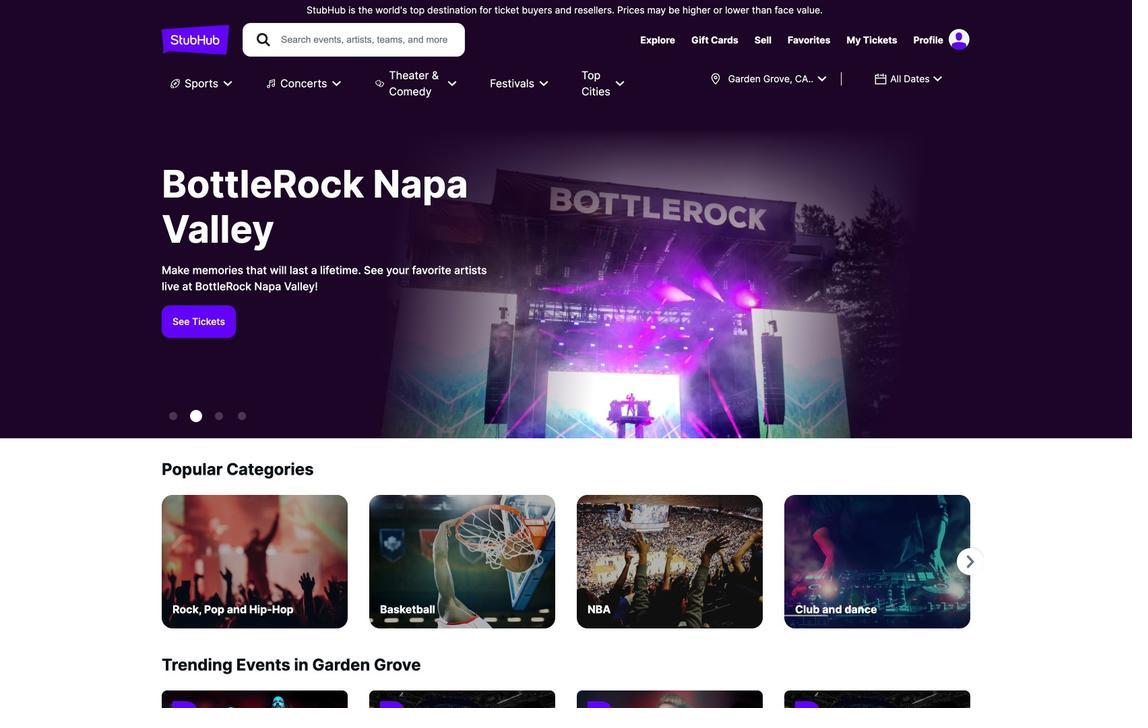 Task type: vqa. For each thing, say whether or not it's contained in the screenshot.
1 - JAZZ IN THE GARDENS MUSIC FEST icon
no



Task type: locate. For each thing, give the bounding box(es) containing it.
2 - kenny chesney image
[[215, 412, 223, 420]]

Search events, artists, teams, and more field
[[280, 32, 452, 47]]

1 - bottlerock napa valley image
[[190, 410, 202, 422]]

None field
[[701, 67, 836, 91], [867, 67, 952, 91], [701, 67, 836, 91], [867, 67, 952, 91]]



Task type: describe. For each thing, give the bounding box(es) containing it.
3 - nate bargatze image
[[238, 412, 246, 420]]

stubhub image
[[162, 23, 229, 57]]

0 - mlb image
[[169, 412, 177, 420]]



